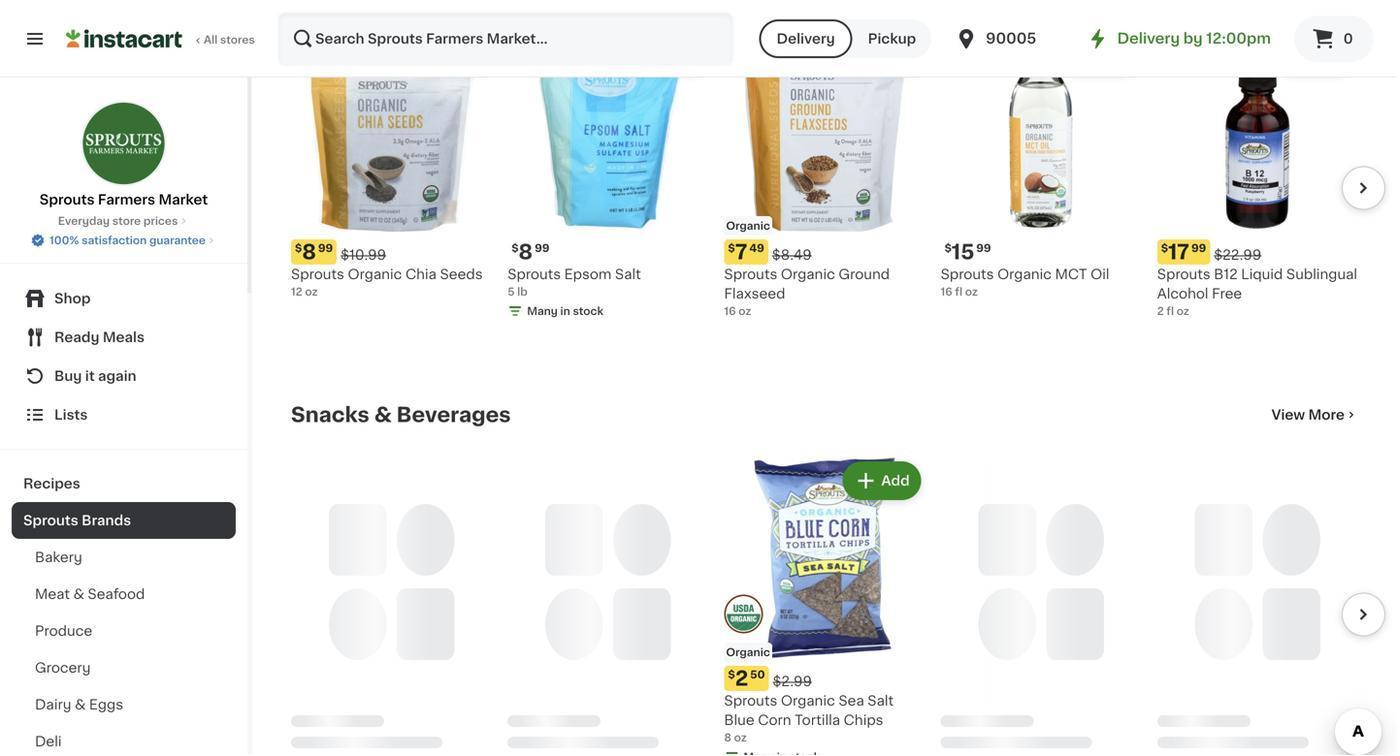 Task type: describe. For each thing, give the bounding box(es) containing it.
sprouts for sprouts farmers market
[[40, 193, 95, 207]]

satisfaction
[[82, 235, 147, 246]]

1 vertical spatial free
[[1201, 648, 1226, 658]]

$ 17 99 $22.99 sprouts b12 liquid sublingual alcohol free 2 fl oz
[[1157, 242, 1357, 317]]

farmers
[[98, 193, 155, 207]]

2 inside 'element'
[[735, 669, 748, 689]]

& for meat
[[73, 588, 84, 601]]

dairy
[[35, 699, 71, 712]]

oz for $ 8 99 $10.99 sprouts organic chia seeds 12 oz
[[305, 287, 318, 298]]

meals
[[103, 331, 145, 344]]

organic inside sprouts organic 100% apple juice from concentrate 64 fl oz
[[997, 695, 1052, 708]]

many in stock
[[527, 306, 603, 317]]

all stores
[[204, 34, 255, 45]]

5
[[508, 287, 515, 298]]

6 oz
[[1157, 714, 1180, 724]]

it
[[85, 370, 95, 383]]

product group containing sprouts purified water 24 pack
[[291, 458, 492, 756]]

ready meals
[[54, 331, 145, 344]]

produce
[[35, 625, 92, 638]]

$ 8 99 $10.99 sprouts organic chia seeds 12 oz
[[291, 242, 483, 298]]

sprouts organic 100% apple juice from concentrate 64 fl oz
[[941, 695, 1135, 744]]

meat & seafood
[[35, 588, 145, 601]]

buy it again link
[[12, 357, 236, 396]]

snacks & beverages link
[[291, 404, 511, 427]]

sea
[[839, 695, 864, 708]]

product group containing 17
[[1157, 31, 1358, 319]]

49 inside $ 7 49 $8.49 sprouts organic ground flaxseed 16 oz
[[749, 243, 764, 254]]

$7.49 original price: $8.49 element
[[724, 240, 925, 265]]

fl inside $ 17 99 $22.99 sprouts b12 liquid sublingual alcohol free 2 fl oz
[[1167, 306, 1174, 317]]

0 horizontal spatial add button
[[844, 464, 919, 499]]

organic up 7
[[726, 221, 770, 232]]

add button for $22.99
[[1277, 37, 1352, 72]]

100% satisfaction guarantee button
[[30, 229, 217, 248]]

prices
[[143, 216, 178, 227]]

90005 button
[[955, 12, 1071, 66]]

oz for sprouts organic 100% apple juice from concentrate 64 fl oz
[[968, 733, 981, 744]]

sprouts for sprouts organic sea salt blue corn tortilla chips 8 oz
[[724, 695, 777, 708]]

delivery for delivery
[[777, 32, 835, 46]]

$22.99
[[1214, 249, 1261, 262]]

99 for 15
[[976, 243, 991, 254]]

to
[[859, 48, 874, 61]]

stores
[[220, 34, 255, 45]]

sprouts farmers market
[[40, 193, 208, 207]]

in
[[560, 306, 570, 317]]

chia
[[405, 268, 436, 282]]

sprouts inside $ 17 99 $22.99 sprouts b12 liquid sublingual alcohol free 2 fl oz
[[1157, 268, 1210, 282]]

service type group
[[759, 19, 932, 58]]

100% satisfaction guarantee
[[50, 235, 206, 246]]

salt inside sprouts organic sea salt blue corn tortilla chips 8 oz
[[868, 695, 894, 708]]

sprouts farmers market link
[[40, 101, 208, 210]]

alcohol
[[1157, 287, 1208, 301]]

99 for sprouts organic chia seeds
[[318, 243, 333, 254]]

gluten-
[[1159, 648, 1201, 658]]

16.9 for purified
[[317, 733, 339, 744]]

15
[[952, 242, 974, 263]]

16 inside sprouts organic mct oil 16 fl oz
[[941, 287, 952, 298]]

add to cart
[[828, 48, 906, 61]]

fl for sprouts purified water 24 pack
[[341, 733, 349, 744]]

ready
[[54, 331, 99, 344]]

fl inside sprouts organic mct oil 16 fl oz
[[955, 287, 962, 298]]

add button for 15
[[1061, 37, 1136, 72]]

99 for sprouts b12 liquid sublingual alcohol free
[[1191, 243, 1206, 254]]

store
[[112, 216, 141, 227]]

100% inside button
[[50, 235, 79, 246]]

sprouts for sprouts epsom salt 5 lb
[[508, 268, 561, 282]]

delivery button
[[759, 19, 852, 58]]

dairy & eggs link
[[12, 687, 236, 724]]

sprouts brands link
[[12, 503, 236, 539]]

shop link
[[12, 279, 236, 318]]

mct
[[1055, 268, 1087, 282]]

50
[[750, 670, 765, 681]]

beverages
[[396, 405, 511, 425]]

pack for sprouts spring water 24 pack
[[508, 714, 541, 728]]

fl for sprouts organic 100% apple juice from concentrate
[[958, 733, 965, 744]]

100% inside sprouts organic 100% apple juice from concentrate 64 fl oz
[[1055, 695, 1092, 708]]

meat
[[35, 588, 70, 601]]

view more link
[[1271, 406, 1358, 425]]

sprouts for sprouts organic mct oil 16 fl oz
[[941, 268, 994, 282]]

$ 2 50
[[728, 669, 765, 689]]

$10.99
[[341, 249, 386, 262]]

99 up juice
[[968, 670, 983, 681]]

organic inside $ 7 49 $8.49 sprouts organic ground flaxseed 16 oz
[[781, 268, 835, 282]]

sprouts for sprouts spring water 24 pack 24 x 16.9 fl oz
[[508, 695, 561, 708]]

$ for 15
[[945, 243, 952, 254]]

organic up 50
[[726, 648, 770, 658]]

$17.99 original price: $22.99 element
[[1157, 240, 1358, 265]]

produce link
[[12, 613, 236, 650]]

lists link
[[12, 396, 236, 435]]

oz inside sprouts organic mct oil 16 fl oz
[[965, 287, 978, 298]]

guarantee
[[149, 235, 206, 246]]

product group containing 15
[[941, 31, 1142, 300]]

6
[[1157, 714, 1164, 724]]

lb
[[517, 287, 528, 298]]

all
[[204, 34, 218, 45]]

add to cart button
[[787, 37, 919, 72]]

delivery for delivery by 12:00pm
[[1117, 32, 1180, 46]]

organic inside sprouts organic sea salt blue corn tortilla chips 8 oz
[[781, 695, 835, 708]]

meat & seafood link
[[12, 576, 236, 613]]

add inside add to cart button
[[828, 48, 856, 61]]

gluten-free
[[1159, 648, 1226, 658]]

snacks
[[291, 405, 369, 425]]

sprouts purified water 24 pack 24 x 16.9 fl oz
[[291, 695, 465, 744]]

$8.99 original price: $10.99 element
[[291, 240, 492, 265]]

again
[[98, 370, 136, 383]]

more
[[1308, 408, 1345, 422]]

by
[[1183, 32, 1203, 46]]

& for dairy
[[75, 699, 86, 712]]



Task type: locate. For each thing, give the bounding box(es) containing it.
2 left 50
[[735, 669, 748, 689]]

8 for sprouts organic chia seeds
[[302, 242, 316, 263]]

shop
[[54, 292, 91, 306]]

brands
[[82, 514, 131, 528]]

2 down alcohol
[[1157, 306, 1164, 317]]

sprouts for sprouts purified water 24 pack 24 x 16.9 fl oz
[[291, 695, 344, 708]]

$ up 12
[[295, 243, 302, 254]]

2 x from the left
[[524, 733, 531, 744]]

fl right 64
[[958, 733, 965, 744]]

oz inside the $ 8 99 $10.99 sprouts organic chia seeds 12 oz
[[305, 287, 318, 298]]

16
[[941, 287, 952, 298], [724, 306, 736, 317]]

$ up 5
[[511, 243, 519, 254]]

sprouts up everyday
[[40, 193, 95, 207]]

1 horizontal spatial delivery
[[1117, 32, 1180, 46]]

99 for 8
[[535, 243, 549, 254]]

sprouts for sprouts organic 100% apple juice from concentrate 64 fl oz
[[941, 695, 994, 708]]

2 inside $ 17 99 $22.99 sprouts b12 liquid sublingual alcohol free 2 fl oz
[[1157, 306, 1164, 317]]

0 vertical spatial item carousel region
[[264, 23, 1385, 373]]

fl down spring
[[558, 733, 565, 744]]

organic
[[726, 221, 770, 232], [348, 268, 402, 282], [781, 268, 835, 282], [997, 268, 1052, 282], [726, 648, 770, 658], [943, 648, 987, 658], [781, 695, 835, 708], [997, 695, 1052, 708]]

& right meat
[[73, 588, 84, 601]]

all stores link
[[66, 12, 256, 66]]

water for purified
[[404, 695, 444, 708]]

1 horizontal spatial add button
[[1061, 37, 1136, 72]]

recipes
[[23, 477, 80, 491]]

oz for $ 7 49 $8.49 sprouts organic ground flaxseed 16 oz
[[739, 306, 751, 317]]

item badge image
[[941, 595, 979, 634]]

1 horizontal spatial x
[[524, 733, 531, 744]]

None search field
[[277, 12, 734, 66]]

sprouts brands
[[23, 514, 131, 528]]

water down "$3.99" element
[[404, 695, 444, 708]]

99 right 17 on the right top of page
[[1191, 243, 1206, 254]]

fl down 15
[[955, 287, 962, 298]]

add for sprouts organic mct oil
[[1098, 48, 1126, 61]]

oz down blue at the bottom right
[[734, 733, 747, 744]]

add
[[828, 48, 856, 61], [1098, 48, 1126, 61], [1314, 48, 1343, 61], [881, 474, 910, 488]]

1 water from the left
[[404, 695, 444, 708]]

organic down the $10.99
[[348, 268, 402, 282]]

sprouts up juice
[[941, 695, 994, 708]]

fl for sprouts spring water 24 pack
[[558, 733, 565, 744]]

everyday store prices link
[[58, 213, 189, 229]]

$ 8 99
[[511, 242, 549, 263]]

oz inside sprouts purified water 24 pack 24 x 16.9 fl oz
[[351, 733, 364, 744]]

x for sprouts spring water 24 pack
[[524, 733, 531, 744]]

99 inside the $ 8 99 $10.99 sprouts organic chia seeds 12 oz
[[318, 243, 333, 254]]

$ left 50
[[728, 670, 735, 681]]

ready meals link
[[12, 318, 236, 357]]

12
[[291, 287, 302, 298]]

instacart logo image
[[66, 27, 182, 50]]

concentrate
[[1020, 714, 1106, 728]]

oz right 12
[[305, 287, 318, 298]]

sprouts inside sprouts purified water 24 pack 24 x 16.9 fl oz
[[291, 695, 344, 708]]

12:00pm
[[1206, 32, 1271, 46]]

100% up concentrate
[[1055, 695, 1092, 708]]

sprouts organic sea salt blue corn tortilla chips 8 oz
[[724, 695, 894, 744]]

grocery
[[35, 662, 91, 675]]

oz down purified
[[351, 733, 364, 744]]

cart
[[877, 48, 906, 61]]

juice
[[941, 714, 978, 728]]

organic inside the $ 8 99 $10.99 sprouts organic chia seeds 12 oz
[[348, 268, 402, 282]]

Search field
[[279, 14, 732, 64]]

oil
[[1091, 268, 1109, 282]]

salt inside sprouts epsom salt 5 lb
[[615, 268, 641, 282]]

grocery link
[[12, 650, 236, 687]]

2 pack from the left
[[508, 714, 541, 728]]

1 x from the left
[[308, 733, 314, 744]]

90005
[[986, 32, 1036, 46]]

0 vertical spatial 16
[[941, 287, 952, 298]]

0 horizontal spatial 8
[[302, 242, 316, 263]]

buy
[[54, 370, 82, 383]]

chips
[[844, 714, 883, 728]]

dairy & eggs
[[35, 699, 123, 712]]

fl inside sprouts spring water 24 pack 24 x 16.9 fl oz
[[558, 733, 565, 744]]

8 for 8
[[519, 242, 533, 263]]

0 horizontal spatial delivery
[[777, 32, 835, 46]]

16 down 15
[[941, 287, 952, 298]]

0 vertical spatial 2
[[1157, 306, 1164, 317]]

sprouts inside sprouts organic mct oil 16 fl oz
[[941, 268, 994, 282]]

sprouts inside the $ 8 99 $10.99 sprouts organic chia seeds 12 oz
[[291, 268, 344, 282]]

16.9 inside sprouts spring water 24 pack 24 x 16.9 fl oz
[[533, 733, 555, 744]]

sprouts left spring
[[508, 695, 561, 708]]

ready meals button
[[12, 318, 236, 357]]

1 horizontal spatial pack
[[508, 714, 541, 728]]

view
[[1271, 408, 1305, 422]]

fl down purified
[[341, 733, 349, 744]]

stock
[[573, 306, 603, 317]]

oz right 6
[[1167, 714, 1180, 724]]

2 vertical spatial &
[[75, 699, 86, 712]]

1 16.9 from the left
[[317, 733, 339, 744]]

blue
[[724, 714, 754, 728]]

everyday store prices
[[58, 216, 178, 227]]

sprouts up lb
[[508, 268, 561, 282]]

1 vertical spatial 100%
[[1055, 695, 1092, 708]]

24
[[447, 695, 465, 708], [655, 695, 672, 708], [291, 733, 305, 744], [508, 733, 522, 744]]

delivery inside button
[[777, 32, 835, 46]]

$ for 8
[[511, 243, 519, 254]]

item carousel region containing 2
[[291, 450, 1385, 756]]

sprouts up alcohol
[[1157, 268, 1210, 282]]

$2.99
[[773, 675, 812, 689]]

bakery link
[[12, 539, 236, 576]]

2 water from the left
[[612, 695, 652, 708]]

2 horizontal spatial 8
[[724, 733, 731, 744]]

liquid
[[1241, 268, 1283, 282]]

recipes link
[[12, 466, 236, 503]]

everyday
[[58, 216, 110, 227]]

99 inside $ 17 99 $22.99 sprouts b12 liquid sublingual alcohol free 2 fl oz
[[1191, 243, 1206, 254]]

x inside sprouts purified water 24 pack 24 x 16.9 fl oz
[[308, 733, 314, 744]]

epsom
[[564, 268, 612, 282]]

spring
[[564, 695, 608, 708]]

product group
[[291, 31, 492, 300], [508, 31, 709, 323], [724, 31, 925, 319], [941, 31, 1142, 300], [1157, 31, 1358, 319], [291, 458, 492, 756], [508, 458, 709, 756], [724, 458, 925, 756]]

oz inside $ 7 49 $8.49 sprouts organic ground flaxseed 16 oz
[[739, 306, 751, 317]]

product group containing 2
[[724, 458, 925, 756]]

1 horizontal spatial 49
[[749, 243, 764, 254]]

product group containing sprouts spring water 24 pack
[[508, 458, 709, 756]]

99 left the $10.99
[[318, 243, 333, 254]]

$ for sprouts organic ground flaxseed
[[728, 243, 735, 254]]

x inside sprouts spring water 24 pack 24 x 16.9 fl oz
[[524, 733, 531, 744]]

1 vertical spatial 2
[[735, 669, 748, 689]]

1 horizontal spatial 16
[[941, 287, 952, 298]]

organic down item badge image
[[943, 648, 987, 658]]

oz down spring
[[568, 733, 581, 744]]

salt
[[615, 268, 641, 282], [868, 695, 894, 708]]

sprouts down $ 15 99
[[941, 268, 994, 282]]

tortilla
[[795, 714, 840, 728]]

1 horizontal spatial 8
[[519, 242, 533, 263]]

product group containing 7
[[724, 31, 925, 319]]

16.9 for spring
[[533, 733, 555, 744]]

item badge image
[[724, 595, 763, 634]]

flaxseed
[[724, 287, 785, 301]]

sprouts up 12
[[291, 268, 344, 282]]

64
[[941, 733, 955, 744]]

oz inside sprouts spring water 24 pack 24 x 16.9 fl oz
[[568, 733, 581, 744]]

99 inside $ 8 99
[[535, 243, 549, 254]]

1 vertical spatial salt
[[868, 695, 894, 708]]

oz for sprouts spring water 24 pack 24 x 16.9 fl oz
[[568, 733, 581, 744]]

&
[[374, 405, 392, 425], [73, 588, 84, 601], [75, 699, 86, 712]]

1 pack from the left
[[291, 714, 324, 728]]

water right spring
[[612, 695, 652, 708]]

16.9 inside sprouts purified water 24 pack 24 x 16.9 fl oz
[[317, 733, 339, 744]]

add for sprouts b12 liquid sublingual alcohol free
[[1314, 48, 1343, 61]]

8 up lb
[[519, 242, 533, 263]]

0 vertical spatial 100%
[[50, 235, 79, 246]]

organic up tortilla
[[781, 695, 835, 708]]

100%
[[50, 235, 79, 246], [1055, 695, 1092, 708]]

salt up chips
[[868, 695, 894, 708]]

99
[[318, 243, 333, 254], [535, 243, 549, 254], [976, 243, 991, 254], [1191, 243, 1206, 254], [968, 670, 983, 681]]

8 inside the $ 8 99 $10.99 sprouts organic chia seeds 12 oz
[[302, 242, 316, 263]]

delivery by 12:00pm
[[1117, 32, 1271, 46]]

1 horizontal spatial 100%
[[1055, 695, 1092, 708]]

pack inside sprouts spring water 24 pack 24 x 16.9 fl oz
[[508, 714, 541, 728]]

$ inside $ 17 99 $22.99 sprouts b12 liquid sublingual alcohol free 2 fl oz
[[1161, 243, 1168, 254]]

sprouts farmers market logo image
[[81, 101, 166, 186]]

sprouts up the flaxseed at top
[[724, 268, 777, 282]]

seeds
[[440, 268, 483, 282]]

sprouts inside sprouts organic 100% apple juice from concentrate 64 fl oz
[[941, 695, 994, 708]]

0 horizontal spatial 16
[[724, 306, 736, 317]]

0 horizontal spatial 100%
[[50, 235, 79, 246]]

0 horizontal spatial 2
[[735, 669, 748, 689]]

0 vertical spatial &
[[374, 405, 392, 425]]

& left eggs
[[75, 699, 86, 712]]

item carousel region
[[264, 23, 1385, 373], [291, 450, 1385, 756]]

water inside sprouts spring water 24 pack 24 x 16.9 fl oz
[[612, 695, 652, 708]]

0 vertical spatial 49
[[749, 243, 764, 254]]

2 horizontal spatial add button
[[1277, 37, 1352, 72]]

oz inside sprouts organic sea salt blue corn tortilla chips 8 oz
[[734, 733, 747, 744]]

oz inside sprouts organic 100% apple juice from concentrate 64 fl oz
[[968, 733, 981, 744]]

oz down $ 15 99
[[965, 287, 978, 298]]

sprouts left purified
[[291, 695, 344, 708]]

oz inside $ 17 99 $22.99 sprouts b12 liquid sublingual alcohol free 2 fl oz
[[1177, 306, 1189, 317]]

sprouts epsom salt 5 lb
[[508, 268, 641, 298]]

$3.99 element
[[291, 667, 492, 692]]

pickup
[[868, 32, 916, 46]]

8
[[302, 242, 316, 263], [519, 242, 533, 263], [724, 733, 731, 744]]

water for spring
[[612, 695, 652, 708]]

49 up sprouts spring water 24 pack 24 x 16.9 fl oz
[[535, 670, 550, 681]]

sprouts for sprouts brands
[[23, 514, 78, 528]]

pickup button
[[852, 19, 932, 58]]

sprouts inside sprouts spring water 24 pack 24 x 16.9 fl oz
[[508, 695, 561, 708]]

sprouts spring water 24 pack 24 x 16.9 fl oz
[[508, 695, 672, 744]]

sprouts up blue at the bottom right
[[724, 695, 777, 708]]

apple
[[1095, 695, 1135, 708]]

from
[[982, 714, 1016, 728]]

$ for sprouts organic chia seeds
[[295, 243, 302, 254]]

1 horizontal spatial 2
[[1157, 306, 1164, 317]]

purified
[[348, 695, 401, 708]]

$ up the flaxseed at top
[[728, 243, 735, 254]]

organic down $8.49
[[781, 268, 835, 282]]

buy it again
[[54, 370, 136, 383]]

oz down alcohol
[[1177, 306, 1189, 317]]

$2.50 original price: $2.99 element
[[724, 667, 925, 692]]

x
[[308, 733, 314, 744], [524, 733, 531, 744]]

0 vertical spatial free
[[1212, 287, 1242, 301]]

8 up 12
[[302, 242, 316, 263]]

1 vertical spatial &
[[73, 588, 84, 601]]

0 button
[[1294, 16, 1374, 62]]

add for sprouts organic sea salt blue corn tortilla chips
[[881, 474, 910, 488]]

delivery left by
[[1117, 32, 1180, 46]]

1 horizontal spatial 16.9
[[533, 733, 555, 744]]

market
[[159, 193, 208, 207]]

99 up sprouts epsom salt 5 lb
[[535, 243, 549, 254]]

16 inside $ 7 49 $8.49 sprouts organic ground flaxseed 16 oz
[[724, 306, 736, 317]]

sprouts inside $ 7 49 $8.49 sprouts organic ground flaxseed 16 oz
[[724, 268, 777, 282]]

pack for sprouts purified water 24 pack
[[291, 714, 324, 728]]

water
[[404, 695, 444, 708], [612, 695, 652, 708]]

1 horizontal spatial water
[[612, 695, 652, 708]]

oz for sprouts purified water 24 pack 24 x 16.9 fl oz
[[351, 733, 364, 744]]

water inside sprouts purified water 24 pack 24 x 16.9 fl oz
[[404, 695, 444, 708]]

8 inside sprouts organic sea salt blue corn tortilla chips 8 oz
[[724, 733, 731, 744]]

1 vertical spatial 16
[[724, 306, 736, 317]]

pack
[[291, 714, 324, 728], [508, 714, 541, 728]]

fl inside sprouts organic 100% apple juice from concentrate 64 fl oz
[[958, 733, 965, 744]]

ground
[[839, 268, 890, 282]]

99 inside $ 15 99
[[976, 243, 991, 254]]

49 right 7
[[749, 243, 764, 254]]

1 horizontal spatial salt
[[868, 695, 894, 708]]

x for sprouts purified water 24 pack
[[308, 733, 314, 744]]

$ inside $ 15 99
[[945, 243, 952, 254]]

0 horizontal spatial 49
[[535, 670, 550, 681]]

eggs
[[89, 699, 123, 712]]

8 down blue at the bottom right
[[724, 733, 731, 744]]

$ inside the $ 2 50
[[728, 670, 735, 681]]

delivery up add to cart
[[777, 32, 835, 46]]

bakery
[[35, 551, 82, 565]]

0 horizontal spatial pack
[[291, 714, 324, 728]]

$ for 2
[[728, 670, 735, 681]]

organic inside sprouts organic mct oil 16 fl oz
[[997, 268, 1052, 282]]

1 vertical spatial item carousel region
[[291, 450, 1385, 756]]

17
[[1168, 242, 1189, 263]]

0 horizontal spatial salt
[[615, 268, 641, 282]]

& right 'snacks'
[[374, 405, 392, 425]]

many
[[527, 306, 558, 317]]

deli
[[35, 735, 62, 749]]

organic up from
[[997, 695, 1052, 708]]

oz down the flaxseed at top
[[739, 306, 751, 317]]

7
[[735, 242, 747, 263]]

$ 15 99
[[945, 242, 991, 263]]

item carousel region containing 8
[[264, 23, 1385, 373]]

$ inside $ 7 49 $8.49 sprouts organic ground flaxseed 16 oz
[[728, 243, 735, 254]]

$ up alcohol
[[1161, 243, 1168, 254]]

0 horizontal spatial 16.9
[[317, 733, 339, 744]]

sprouts inside sprouts organic sea salt blue corn tortilla chips 8 oz
[[724, 695, 777, 708]]

sprouts
[[40, 193, 95, 207], [291, 268, 344, 282], [724, 268, 777, 282], [508, 268, 561, 282], [941, 268, 994, 282], [1157, 268, 1210, 282], [23, 514, 78, 528], [291, 695, 344, 708], [724, 695, 777, 708], [508, 695, 561, 708], [941, 695, 994, 708]]

lists
[[54, 408, 88, 422]]

free inside $ 17 99 $22.99 sprouts b12 liquid sublingual alcohol free 2 fl oz
[[1212, 287, 1242, 301]]

$8.49
[[772, 249, 812, 262]]

$ for sprouts b12 liquid sublingual alcohol free
[[1161, 243, 1168, 254]]

add button
[[1061, 37, 1136, 72], [1277, 37, 1352, 72], [844, 464, 919, 499]]

0 vertical spatial salt
[[615, 268, 641, 282]]

oz down juice
[[968, 733, 981, 744]]

0 horizontal spatial x
[[308, 733, 314, 744]]

$ inside $ 8 99
[[511, 243, 519, 254]]

oz for sprouts organic sea salt blue corn tortilla chips 8 oz
[[734, 733, 747, 744]]

& for snacks
[[374, 405, 392, 425]]

organic left mct
[[997, 268, 1052, 282]]

99 right 15
[[976, 243, 991, 254]]

salt right epsom on the top left
[[615, 268, 641, 282]]

fl down alcohol
[[1167, 306, 1174, 317]]

view more
[[1271, 408, 1345, 422]]

pack inside sprouts purified water 24 pack 24 x 16.9 fl oz
[[291, 714, 324, 728]]

2 16.9 from the left
[[533, 733, 555, 744]]

1 vertical spatial 49
[[535, 670, 550, 681]]

$ up sprouts organic mct oil 16 fl oz
[[945, 243, 952, 254]]

100% down everyday
[[50, 235, 79, 246]]

sprouts down recipes
[[23, 514, 78, 528]]

0
[[1343, 32, 1353, 46]]

sprouts inside sprouts epsom salt 5 lb
[[508, 268, 561, 282]]

16 down the flaxseed at top
[[724, 306, 736, 317]]

0 horizontal spatial water
[[404, 695, 444, 708]]

fl inside sprouts purified water 24 pack 24 x 16.9 fl oz
[[341, 733, 349, 744]]

$ inside the $ 8 99 $10.99 sprouts organic chia seeds 12 oz
[[295, 243, 302, 254]]

deli link
[[12, 724, 236, 756]]



Task type: vqa. For each thing, say whether or not it's contained in the screenshot.
100%
yes



